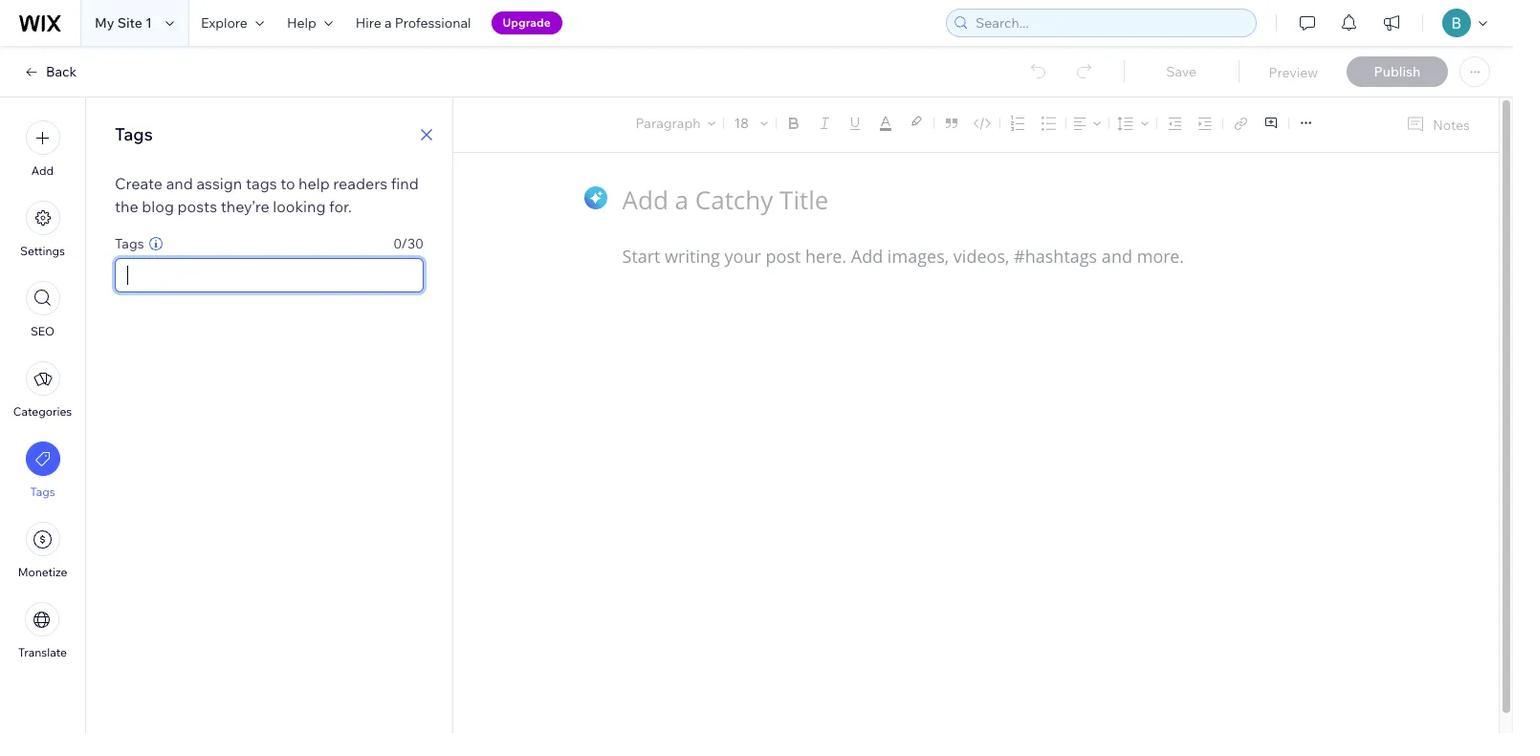 Task type: describe. For each thing, give the bounding box(es) containing it.
1
[[145, 14, 152, 32]]

for.
[[329, 197, 352, 216]]

menu containing add
[[0, 109, 85, 672]]

readers
[[333, 174, 388, 193]]

notes
[[1433, 116, 1471, 133]]

1 vertical spatial tags
[[115, 235, 144, 253]]

professional
[[395, 14, 471, 32]]

Tags field
[[122, 259, 417, 292]]

add
[[31, 164, 54, 178]]

paragraph
[[636, 115, 701, 132]]

hire
[[356, 14, 382, 32]]

0 / 30
[[394, 235, 424, 253]]

site
[[117, 14, 142, 32]]

my site 1
[[95, 14, 152, 32]]

translate button
[[18, 603, 67, 660]]

create and assign tags to help readers find the blog posts they're looking for.
[[115, 174, 419, 216]]

hire a professional
[[356, 14, 471, 32]]

help button
[[275, 0, 344, 46]]

settings button
[[20, 201, 65, 258]]

monetize button
[[18, 522, 67, 580]]

Search... field
[[970, 10, 1250, 36]]

tags
[[246, 174, 277, 193]]

seo button
[[25, 281, 60, 339]]

blog
[[142, 197, 174, 216]]

30
[[407, 235, 424, 253]]



Task type: locate. For each thing, give the bounding box(es) containing it.
upgrade button
[[491, 11, 562, 34]]

tags inside button
[[30, 485, 55, 499]]

paragraph button
[[632, 110, 720, 137]]

translate
[[18, 646, 67, 660]]

0 vertical spatial tags
[[115, 123, 153, 145]]

find
[[391, 174, 419, 193]]

posts
[[178, 197, 217, 216]]

hire a professional link
[[344, 0, 483, 46]]

create
[[115, 174, 163, 193]]

and
[[166, 174, 193, 193]]

/
[[401, 235, 407, 253]]

monetize
[[18, 565, 67, 580]]

the
[[115, 197, 138, 216]]

settings
[[20, 244, 65, 258]]

upgrade
[[503, 15, 551, 30]]

assign
[[197, 174, 242, 193]]

2 vertical spatial tags
[[30, 485, 55, 499]]

tags up monetize button
[[30, 485, 55, 499]]

my
[[95, 14, 114, 32]]

categories
[[13, 405, 72, 419]]

back button
[[23, 63, 77, 80]]

tags up create on the left of the page
[[115, 123, 153, 145]]

seo
[[31, 324, 55, 339]]

looking
[[273, 197, 326, 216]]

help
[[299, 174, 330, 193]]

back
[[46, 63, 77, 80]]

to
[[280, 174, 295, 193]]

0
[[394, 235, 401, 253]]

menu
[[0, 109, 85, 672]]

tags button
[[25, 442, 60, 499]]

tags down the
[[115, 235, 144, 253]]

notes button
[[1399, 112, 1476, 138]]

they're
[[221, 197, 269, 216]]

a
[[385, 14, 392, 32]]

explore
[[201, 14, 248, 32]]

tags
[[115, 123, 153, 145], [115, 235, 144, 253], [30, 485, 55, 499]]

add button
[[25, 121, 60, 178]]

help
[[287, 14, 316, 32]]

Add a Catchy Title text field
[[622, 183, 1311, 217]]

categories button
[[13, 362, 72, 419]]



Task type: vqa. For each thing, say whether or not it's contained in the screenshot.
type your question here... field to the top
no



